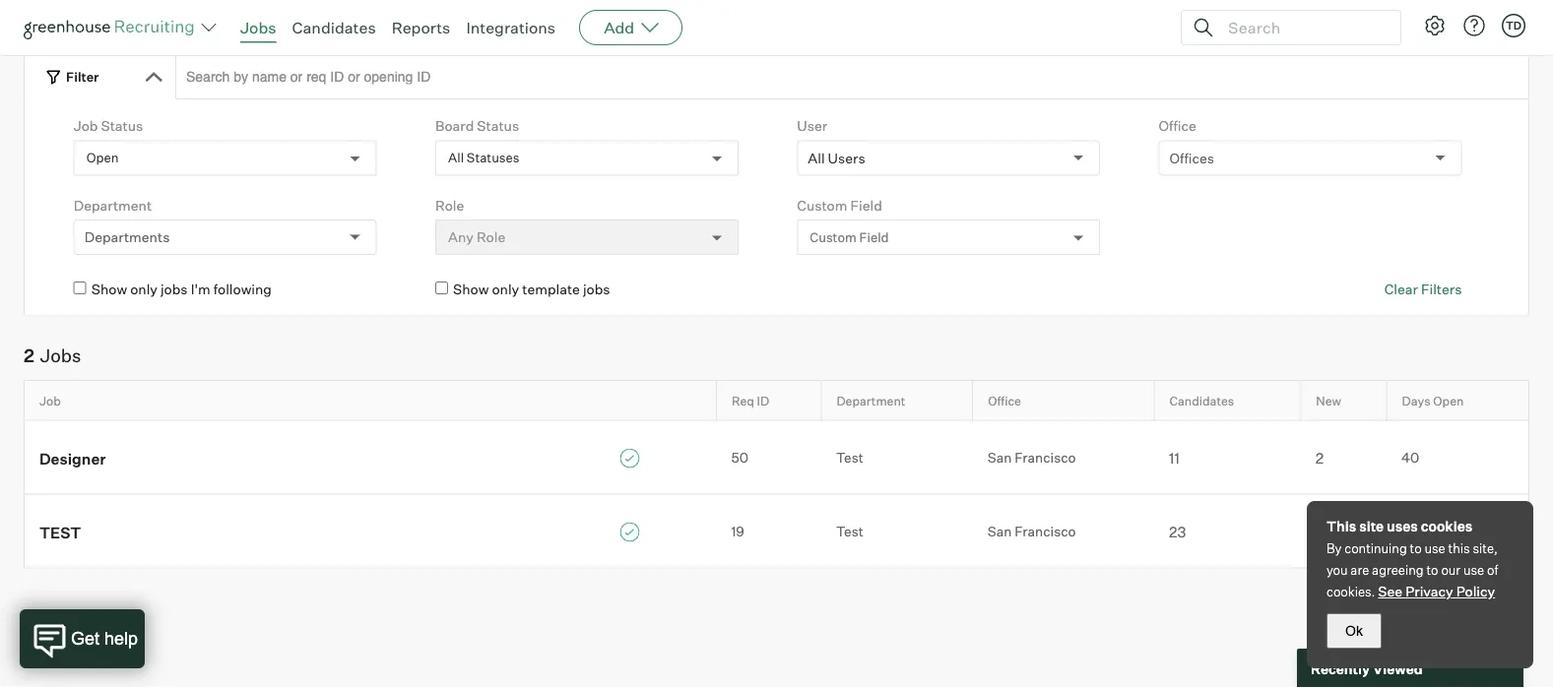 Task type: vqa. For each thing, say whether or not it's contained in the screenshot.
first Test from the top
yes



Task type: describe. For each thing, give the bounding box(es) containing it.
1 jobs from the left
[[161, 281, 188, 299]]

0 vertical spatial field
[[851, 197, 882, 214]]

days
[[1402, 394, 1431, 409]]

Search text field
[[1223, 13, 1383, 42]]

policy
[[1457, 583, 1495, 600]]

1 vertical spatial custom field
[[810, 230, 889, 246]]

san francisco for designer
[[988, 450, 1076, 467]]

template
[[522, 281, 580, 299]]

1 horizontal spatial to
[[1427, 562, 1439, 578]]

0 vertical spatial candidates
[[292, 18, 376, 37]]

agreeing
[[1372, 562, 1424, 578]]

jobs link
[[240, 18, 276, 37]]

only for jobs
[[130, 281, 158, 299]]

23
[[1169, 524, 1186, 542]]

continuing
[[1345, 541, 1407, 557]]

0 vertical spatial custom
[[797, 197, 848, 214]]

statuses
[[467, 151, 520, 166]]

1 horizontal spatial jobs
[[240, 18, 276, 37]]

td
[[1506, 19, 1522, 32]]

show for show only template jobs
[[453, 281, 489, 299]]

2 jobs from the left
[[583, 281, 610, 299]]

11
[[1169, 450, 1180, 468]]

see privacy policy link
[[1378, 583, 1495, 600]]

Search by name or req ID or opening ID text field
[[175, 55, 1530, 100]]

show for show only jobs i'm following
[[91, 281, 127, 299]]

see
[[1378, 583, 1403, 600]]

integrations
[[466, 18, 556, 37]]

2 for 2
[[1316, 450, 1324, 468]]

test for designer
[[836, 450, 864, 467]]

req id
[[732, 394, 769, 409]]

new
[[1316, 394, 1342, 409]]

user
[[797, 118, 828, 135]]

0 vertical spatial department
[[74, 197, 152, 214]]

2 jobs
[[24, 345, 81, 368]]

francisco for test
[[1015, 524, 1076, 541]]

job for job
[[39, 394, 61, 409]]

board status
[[435, 118, 519, 135]]

td button
[[1502, 14, 1526, 37]]

test link
[[25, 521, 716, 543]]

you
[[1327, 562, 1348, 578]]

ok button
[[1327, 614, 1382, 649]]

0
[[1316, 524, 1326, 542]]

departments
[[84, 229, 170, 246]]

san for test
[[988, 524, 1012, 541]]

id
[[757, 394, 769, 409]]

clear filters link
[[1385, 280, 1462, 300]]

recently viewed
[[1311, 660, 1423, 677]]

configure image
[[1423, 14, 1447, 37]]

40
[[1402, 450, 1420, 467]]

users
[[828, 150, 865, 167]]

board
[[435, 118, 474, 135]]

filter
[[66, 69, 99, 85]]

0 horizontal spatial office
[[988, 394, 1021, 409]]

1 vertical spatial department
[[837, 394, 906, 409]]

i'm
[[191, 281, 210, 299]]

cookies.
[[1327, 584, 1376, 600]]

11 link
[[1154, 448, 1301, 469]]

filters
[[1421, 281, 1462, 299]]

1 horizontal spatial office
[[1159, 118, 1197, 135]]

all users option
[[808, 150, 865, 167]]



Task type: locate. For each thing, give the bounding box(es) containing it.
uses
[[1387, 518, 1418, 535]]

0 horizontal spatial 2
[[24, 345, 34, 368]]

1 vertical spatial jobs
[[40, 345, 81, 368]]

san for designer
[[988, 450, 1012, 467]]

days open
[[1402, 394, 1464, 409]]

show only template jobs
[[453, 281, 610, 299]]

viewed
[[1373, 660, 1423, 677]]

1 vertical spatial test
[[836, 524, 864, 541]]

0 horizontal spatial job
[[39, 394, 61, 409]]

job down filter
[[74, 118, 98, 135]]

1 vertical spatial job
[[39, 394, 61, 409]]

site,
[[1473, 541, 1498, 557]]

2 link
[[1301, 448, 1387, 469]]

all for all statuses
[[448, 151, 464, 166]]

1 horizontal spatial department
[[837, 394, 906, 409]]

see privacy policy
[[1378, 583, 1495, 600]]

0 vertical spatial open
[[86, 151, 119, 166]]

1 horizontal spatial open
[[1434, 394, 1464, 409]]

privacy
[[1406, 583, 1454, 600]]

jobs
[[240, 18, 276, 37], [40, 345, 81, 368]]

job for job status
[[74, 118, 98, 135]]

by
[[1327, 541, 1342, 557]]

open right days
[[1434, 394, 1464, 409]]

ok
[[1346, 624, 1363, 639]]

1 vertical spatial field
[[860, 230, 889, 246]]

0 vertical spatial test
[[836, 450, 864, 467]]

2 only from the left
[[492, 281, 519, 299]]

0 vertical spatial francisco
[[1015, 450, 1076, 467]]

all statuses
[[448, 151, 520, 166]]

0 horizontal spatial use
[[1425, 541, 1446, 557]]

department
[[74, 197, 152, 214], [837, 394, 906, 409]]

test
[[836, 450, 864, 467], [836, 524, 864, 541]]

show right show only template jobs option at the left top
[[453, 281, 489, 299]]

0 vertical spatial jobs
[[240, 18, 276, 37]]

to left our
[[1427, 562, 1439, 578]]

candidates
[[292, 18, 376, 37], [1170, 394, 1234, 409]]

1 vertical spatial 2
[[1316, 450, 1324, 468]]

1 horizontal spatial jobs
[[583, 281, 610, 299]]

custom
[[797, 197, 848, 214], [810, 230, 857, 246]]

1 horizontal spatial show
[[453, 281, 489, 299]]

clear
[[1385, 281, 1418, 299]]

job status
[[74, 118, 143, 135]]

to down uses
[[1410, 541, 1422, 557]]

1 only from the left
[[130, 281, 158, 299]]

1 status from the left
[[101, 118, 143, 135]]

custom down all users
[[810, 230, 857, 246]]

reports
[[392, 18, 451, 37]]

1 vertical spatial san francisco
[[988, 524, 1076, 541]]

2 san from the top
[[988, 524, 1012, 541]]

field
[[851, 197, 882, 214], [860, 230, 889, 246]]

job down 2 jobs
[[39, 394, 61, 409]]

all left users
[[808, 150, 825, 167]]

1 all from the left
[[808, 150, 825, 167]]

Show only jobs I'm following checkbox
[[74, 282, 86, 295]]

only down the departments
[[130, 281, 158, 299]]

status for job status
[[101, 118, 143, 135]]

1 vertical spatial francisco
[[1015, 524, 1076, 541]]

jobs left candidates link
[[240, 18, 276, 37]]

clear filters
[[1385, 281, 1462, 299]]

0 link
[[1301, 522, 1387, 543]]

19
[[731, 524, 745, 541]]

0 horizontal spatial only
[[130, 281, 158, 299]]

cookies
[[1421, 518, 1473, 535]]

this
[[1327, 518, 1357, 535]]

san
[[988, 450, 1012, 467], [988, 524, 1012, 541]]

2 for 2 jobs
[[24, 345, 34, 368]]

office
[[1159, 118, 1197, 135], [988, 394, 1021, 409]]

0 horizontal spatial show
[[91, 281, 127, 299]]

integrations link
[[466, 18, 556, 37]]

23 link
[[1154, 522, 1301, 543]]

add button
[[579, 10, 683, 45]]

open down job status
[[86, 151, 119, 166]]

1 show from the left
[[91, 281, 127, 299]]

1 san from the top
[[988, 450, 1012, 467]]

0 horizontal spatial jobs
[[40, 345, 81, 368]]

1 horizontal spatial all
[[808, 150, 825, 167]]

san francisco for test
[[988, 524, 1076, 541]]

2 francisco from the top
[[1015, 524, 1076, 541]]

our
[[1441, 562, 1461, 578]]

reports link
[[392, 18, 451, 37]]

1 vertical spatial office
[[988, 394, 1021, 409]]

use left this
[[1425, 541, 1446, 557]]

req
[[732, 394, 754, 409]]

Show only template jobs checkbox
[[435, 282, 448, 295]]

1 horizontal spatial candidates
[[1170, 394, 1234, 409]]

open
[[86, 151, 119, 166], [1434, 394, 1464, 409]]

1 horizontal spatial only
[[492, 281, 519, 299]]

candidates link
[[292, 18, 376, 37]]

1 horizontal spatial 2
[[1316, 450, 1324, 468]]

status for board status
[[477, 118, 519, 135]]

2 test from the top
[[836, 524, 864, 541]]

francisco for designer
[[1015, 450, 1076, 467]]

candidates up 11 link
[[1170, 394, 1234, 409]]

1 san francisco from the top
[[988, 450, 1076, 467]]

show
[[91, 281, 127, 299], [453, 281, 489, 299]]

0 vertical spatial san francisco
[[988, 450, 1076, 467]]

test for test
[[836, 524, 864, 541]]

1 vertical spatial open
[[1434, 394, 1464, 409]]

candidates right jobs link
[[292, 18, 376, 37]]

1 francisco from the top
[[1015, 450, 1076, 467]]

following
[[213, 281, 272, 299]]

custom down all users option
[[797, 197, 848, 214]]

all down board
[[448, 151, 464, 166]]

only left template
[[492, 281, 519, 299]]

1 horizontal spatial use
[[1464, 562, 1485, 578]]

to
[[1410, 541, 1422, 557], [1427, 562, 1439, 578]]

job
[[74, 118, 98, 135], [39, 394, 61, 409]]

0 vertical spatial to
[[1410, 541, 1422, 557]]

2 show from the left
[[453, 281, 489, 299]]

all for all users
[[808, 150, 825, 167]]

show right show only jobs i'm following checkbox
[[91, 281, 127, 299]]

offices
[[1170, 150, 1215, 167]]

recently
[[1311, 660, 1370, 677]]

2
[[24, 345, 34, 368], [1316, 450, 1324, 468]]

1 vertical spatial use
[[1464, 562, 1485, 578]]

1 vertical spatial san
[[988, 524, 1012, 541]]

1 vertical spatial custom
[[810, 230, 857, 246]]

0 horizontal spatial department
[[74, 197, 152, 214]]

designer
[[39, 449, 106, 469]]

add
[[604, 18, 635, 37]]

260
[[1402, 524, 1427, 541]]

role
[[435, 197, 464, 214]]

test
[[39, 523, 81, 543]]

1 horizontal spatial status
[[477, 118, 519, 135]]

by continuing to use this site, you are agreeing to our use of cookies.
[[1327, 541, 1499, 600]]

td button
[[1498, 10, 1530, 41]]

2 status from the left
[[477, 118, 519, 135]]

use
[[1425, 541, 1446, 557], [1464, 562, 1485, 578]]

0 vertical spatial use
[[1425, 541, 1446, 557]]

status
[[101, 118, 143, 135], [477, 118, 519, 135]]

1 vertical spatial to
[[1427, 562, 1439, 578]]

50
[[731, 450, 749, 467]]

this site uses cookies
[[1327, 518, 1473, 535]]

0 vertical spatial san
[[988, 450, 1012, 467]]

site
[[1360, 518, 1384, 535]]

only
[[130, 281, 158, 299], [492, 281, 519, 299]]

2 san francisco from the top
[[988, 524, 1076, 541]]

1 test from the top
[[836, 450, 864, 467]]

jobs
[[161, 281, 188, 299], [583, 281, 610, 299]]

0 horizontal spatial all
[[448, 151, 464, 166]]

0 horizontal spatial candidates
[[292, 18, 376, 37]]

greenhouse recruiting image
[[24, 16, 201, 39]]

custom field down users
[[810, 230, 889, 246]]

jobs down show only jobs i'm following checkbox
[[40, 345, 81, 368]]

custom field
[[797, 197, 882, 214], [810, 230, 889, 246]]

jobs right template
[[583, 281, 610, 299]]

all users
[[808, 150, 865, 167]]

san francisco
[[988, 450, 1076, 467], [988, 524, 1076, 541]]

only for template
[[492, 281, 519, 299]]

use left of
[[1464, 562, 1485, 578]]

0 horizontal spatial to
[[1410, 541, 1422, 557]]

0 horizontal spatial jobs
[[161, 281, 188, 299]]

2 all from the left
[[448, 151, 464, 166]]

are
[[1351, 562, 1369, 578]]

of
[[1487, 562, 1499, 578]]

show only jobs i'm following
[[91, 281, 272, 299]]

0 vertical spatial custom field
[[797, 197, 882, 214]]

0 horizontal spatial open
[[86, 151, 119, 166]]

all
[[808, 150, 825, 167], [448, 151, 464, 166]]

0 vertical spatial 2
[[24, 345, 34, 368]]

this
[[1449, 541, 1470, 557]]

designer link
[[25, 447, 716, 469]]

1 horizontal spatial job
[[74, 118, 98, 135]]

jobs left i'm
[[161, 281, 188, 299]]

0 vertical spatial office
[[1159, 118, 1197, 135]]

custom field down all users option
[[797, 197, 882, 214]]

0 vertical spatial job
[[74, 118, 98, 135]]

francisco
[[1015, 450, 1076, 467], [1015, 524, 1076, 541]]

0 horizontal spatial status
[[101, 118, 143, 135]]

1 vertical spatial candidates
[[1170, 394, 1234, 409]]



